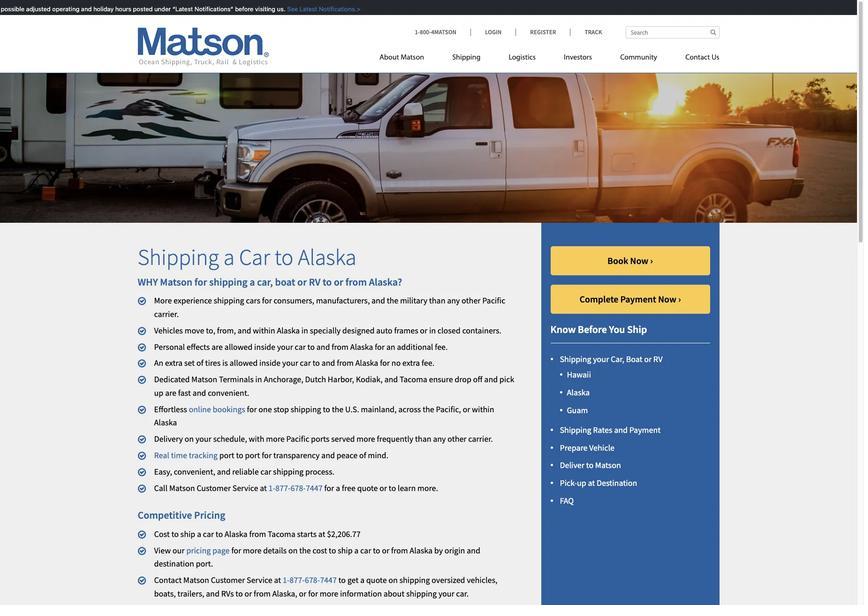 Task type: vqa. For each thing, say whether or not it's contained in the screenshot.
Effortless
yes



Task type: locate. For each thing, give the bounding box(es) containing it.
alaska
[[298, 243, 357, 271], [277, 325, 300, 336], [351, 342, 373, 352], [356, 358, 379, 369], [567, 387, 590, 398], [154, 418, 177, 428], [225, 529, 248, 540], [410, 545, 433, 556]]

or up about
[[382, 545, 390, 556]]

up down the deliver to matson link
[[578, 478, 587, 489]]

0 vertical spatial up
[[154, 388, 164, 399]]

hawaii
[[567, 370, 592, 380]]

port.
[[196, 559, 213, 570]]

peace
[[337, 450, 358, 461]]

None search field
[[626, 26, 720, 39]]

for inside for one stop shipping to the u.s. mainland, across the pacific, or within alaska
[[247, 404, 257, 415]]

community
[[621, 54, 658, 62]]

from left by
[[391, 545, 408, 556]]

2 horizontal spatial 1-
[[415, 28, 420, 36]]

personal effects are allowed inside your car to and from alaska for an additional fee.
[[154, 342, 448, 352]]

for right cars
[[262, 295, 272, 306]]

0 horizontal spatial in
[[256, 374, 262, 385]]

1 horizontal spatial tacoma
[[400, 374, 428, 385]]

0 horizontal spatial now ›
[[631, 255, 654, 267]]

dedicated matson terminals in anchorage, dutch harbor, kodiak, and tacoma ensure drop off and pick up are fast and convenient.
[[154, 374, 515, 399]]

hawaii link
[[567, 370, 592, 380]]

from inside to get a quote on shipping oversized vehicles, boats, trailers, and rvs to or from alaska, or for more information about shipping your car.
[[254, 589, 271, 600]]

1 horizontal spatial contact
[[686, 54, 711, 62]]

and inside know before you ship section
[[615, 425, 628, 436]]

track
[[585, 28, 603, 36]]

shipping for shipping
[[453, 54, 481, 62]]

are down the dedicated
[[165, 388, 177, 399]]

0 horizontal spatial port
[[220, 450, 235, 461]]

in inside dedicated matson terminals in anchorage, dutch harbor, kodiak, and tacoma ensure drop off and pick up are fast and convenient.
[[256, 374, 262, 385]]

1 vertical spatial on
[[289, 545, 298, 556]]

ship inside for more details on the cost to ship a car to or from alaska by origin and destination port.
[[338, 545, 353, 556]]

0 vertical spatial 7447
[[306, 483, 323, 494]]

0 vertical spatial 877-
[[276, 483, 291, 494]]

to inside for one stop shipping to the u.s. mainland, across the pacific, or within alaska
[[323, 404, 330, 415]]

1 vertical spatial fee.
[[422, 358, 435, 369]]

contact left us
[[686, 54, 711, 62]]

u.s.
[[345, 404, 360, 415]]

process.
[[306, 467, 335, 477]]

7447 left get
[[320, 575, 337, 586]]

877- for call matson customer service at
[[276, 483, 291, 494]]

1 vertical spatial any
[[433, 434, 446, 445]]

1-877-678-7447 link down for more details on the cost to ship a car to or from alaska by origin and destination port.
[[283, 575, 337, 586]]

tacoma inside dedicated matson terminals in anchorage, dutch harbor, kodiak, and tacoma ensure drop off and pick up are fast and convenient.
[[400, 374, 428, 385]]

frames
[[394, 325, 419, 336]]

cars
[[246, 295, 261, 306]]

at right starts
[[319, 529, 326, 540]]

1-877-678-7447 link down process.
[[269, 483, 323, 494]]

0 vertical spatial of
[[197, 358, 204, 369]]

1 horizontal spatial are
[[212, 342, 223, 352]]

pacific up containers.
[[483, 295, 506, 306]]

book now ›
[[608, 255, 654, 267]]

for down process.
[[325, 483, 334, 494]]

or right frames
[[420, 325, 428, 336]]

online bookings link
[[189, 404, 245, 415]]

about matson
[[380, 54, 425, 62]]

service down the reliable in the bottom of the page
[[233, 483, 258, 494]]

1 horizontal spatial 1-
[[283, 575, 290, 586]]

your
[[277, 342, 293, 352], [594, 354, 610, 365], [282, 358, 299, 369], [196, 434, 212, 445], [439, 589, 455, 600]]

tacoma up the details
[[268, 529, 296, 540]]

up inside dedicated matson terminals in anchorage, dutch harbor, kodiak, and tacoma ensure drop off and pick up are fast and convenient.
[[154, 388, 164, 399]]

1 horizontal spatial any
[[448, 295, 460, 306]]

more up mind.
[[357, 434, 376, 445]]

pricing page link
[[186, 545, 230, 556]]

1 vertical spatial 7447
[[320, 575, 337, 586]]

or left learn
[[380, 483, 387, 494]]

Search search field
[[626, 26, 720, 39]]

1- down easy, convenient, and reliable car shipping process.
[[269, 483, 276, 494]]

0 vertical spatial quote
[[358, 483, 378, 494]]

1 horizontal spatial of
[[360, 450, 367, 461]]

specially
[[310, 325, 341, 336]]

from
[[346, 275, 367, 289], [332, 342, 349, 352], [337, 358, 354, 369], [249, 529, 266, 540], [391, 545, 408, 556], [254, 589, 271, 600]]

0 vertical spatial other
[[462, 295, 481, 306]]

us
[[712, 54, 720, 62]]

0 vertical spatial contact
[[686, 54, 711, 62]]

carrier. inside 'more experience shipping cars for consumers, manufacturers, and the military than any other pacific carrier.'
[[154, 309, 179, 320]]

1-800-4matson link
[[415, 28, 471, 36]]

1 vertical spatial 1-
[[269, 483, 276, 494]]

car down $2,206.77 on the left bottom
[[361, 545, 372, 556]]

investors
[[564, 54, 593, 62]]

allowed down from,
[[225, 342, 253, 352]]

shipping a car to alaska
[[138, 243, 357, 271]]

drop
[[455, 374, 472, 385]]

1 horizontal spatial port
[[245, 450, 260, 461]]

any up closed
[[448, 295, 460, 306]]

matson inside dedicated matson terminals in anchorage, dutch harbor, kodiak, and tacoma ensure drop off and pick up are fast and convenient.
[[192, 374, 217, 385]]

shipping down '4matson'
[[453, 54, 481, 62]]

other up containers.
[[462, 295, 481, 306]]

1-877-678-7447 link for contact matson customer service at
[[283, 575, 337, 586]]

carrier.
[[154, 309, 179, 320], [469, 434, 493, 445]]

0 horizontal spatial rv
[[309, 275, 321, 289]]

alaska up kodiak,
[[356, 358, 379, 369]]

dedicated
[[154, 374, 190, 385]]

and right fast
[[193, 388, 206, 399]]

allowed
[[225, 342, 253, 352], [230, 358, 258, 369]]

matson down convenient,
[[169, 483, 195, 494]]

on up "real time tracking" link
[[185, 434, 194, 445]]

0 horizontal spatial carrier.
[[154, 309, 179, 320]]

678- down for more details on the cost to ship a car to or from alaska by origin and destination port.
[[305, 575, 320, 586]]

carrier. for more experience shipping cars for consumers, manufacturers, and the military than any other pacific carrier.
[[154, 309, 179, 320]]

than right military
[[430, 295, 446, 306]]

for up experience
[[195, 275, 207, 289]]

shipping up prepare
[[560, 425, 592, 436]]

7447 down process.
[[306, 483, 323, 494]]

and left the reliable in the bottom of the page
[[217, 467, 231, 477]]

0 vertical spatial inside
[[254, 342, 276, 352]]

the inside for more details on the cost to ship a car to or from alaska by origin and destination port.
[[300, 545, 311, 556]]

0 vertical spatial rv
[[309, 275, 321, 289]]

contact up "boats,"
[[154, 575, 182, 586]]

0 vertical spatial tacoma
[[400, 374, 428, 385]]

1 vertical spatial payment
[[630, 425, 661, 436]]

for one stop shipping to the u.s. mainland, across the pacific, or within alaska
[[154, 404, 495, 428]]

and down the alaska?
[[372, 295, 385, 306]]

2 horizontal spatial on
[[389, 575, 398, 586]]

port down "with"
[[245, 450, 260, 461]]

more down cost to ship a car to alaska from tacoma starts at $2,206.77
[[243, 545, 262, 556]]

1-877-678-7447 link for call matson customer service at
[[269, 483, 323, 494]]

port down schedule, at left bottom
[[220, 450, 235, 461]]

more left information
[[320, 589, 339, 600]]

other down pacific,
[[448, 434, 467, 445]]

0 horizontal spatial tacoma
[[268, 529, 296, 540]]

0 vertical spatial any
[[448, 295, 460, 306]]

2 horizontal spatial in
[[430, 325, 436, 336]]

1 vertical spatial customer
[[211, 575, 245, 586]]

0 horizontal spatial ship
[[181, 529, 195, 540]]

0 vertical spatial service
[[233, 483, 258, 494]]

0 vertical spatial pacific
[[483, 295, 506, 306]]

matson up more
[[160, 275, 193, 289]]

0 vertical spatial now ›
[[631, 255, 654, 267]]

customer down convenient,
[[197, 483, 231, 494]]

car,
[[257, 275, 273, 289]]

alaska up personal effects are allowed inside your car to and from alaska for an additional fee.
[[277, 325, 300, 336]]

at down easy, convenient, and reliable car shipping process.
[[260, 483, 267, 494]]

fast
[[178, 388, 191, 399]]

7447 for call matson customer service at
[[306, 483, 323, 494]]

7447
[[306, 483, 323, 494], [320, 575, 337, 586]]

why
[[138, 275, 158, 289]]

rv up 'consumers,'
[[309, 275, 321, 289]]

easy,
[[154, 467, 172, 477]]

1 vertical spatial contact
[[154, 575, 182, 586]]

your up anchorage,
[[282, 358, 299, 369]]

or right pacific,
[[463, 404, 471, 415]]

are up tires
[[212, 342, 223, 352]]

shipping inside for one stop shipping to the u.s. mainland, across the pacific, or within alaska
[[291, 404, 321, 415]]

alaska down designed
[[351, 342, 373, 352]]

car up an extra set of tires is allowed inside your car to and from alaska for no extra fee.
[[295, 342, 306, 352]]

678- for call matson customer service at
[[291, 483, 306, 494]]

0 horizontal spatial of
[[197, 358, 204, 369]]

0 horizontal spatial contact
[[154, 575, 182, 586]]

contact us
[[686, 54, 720, 62]]

0 horizontal spatial fee.
[[422, 358, 435, 369]]

877-
[[276, 483, 291, 494], [290, 575, 305, 586]]

delivery on your schedule, with more pacific ports served more frequently than any other carrier.
[[154, 434, 493, 445]]

trailers,
[[178, 589, 204, 600]]

1 horizontal spatial within
[[472, 404, 495, 415]]

1 horizontal spatial up
[[578, 478, 587, 489]]

from down contact matson customer service at 1-877-678-7447
[[254, 589, 271, 600]]

any down pacific,
[[433, 434, 446, 445]]

shipping up why
[[138, 243, 219, 271]]

complete
[[580, 294, 619, 305]]

1 horizontal spatial now ›
[[659, 294, 682, 305]]

and down delivery on your schedule, with more pacific ports served more frequently than any other carrier.
[[322, 450, 335, 461]]

0 vertical spatial customer
[[197, 483, 231, 494]]

the down the alaska?
[[387, 295, 399, 306]]

and
[[372, 295, 385, 306], [238, 325, 251, 336], [317, 342, 330, 352], [322, 358, 335, 369], [385, 374, 398, 385], [485, 374, 498, 385], [193, 388, 206, 399], [615, 425, 628, 436], [322, 450, 335, 461], [217, 467, 231, 477], [467, 545, 481, 556], [206, 589, 220, 600]]

designed
[[343, 325, 375, 336]]

0 horizontal spatial any
[[433, 434, 446, 445]]

call
[[154, 483, 168, 494]]

rv inside know before you ship section
[[654, 354, 663, 365]]

shipping up call matson customer service at 1-877-678-7447 for a free quote or to learn more.
[[273, 467, 304, 477]]

0 vertical spatial 1-877-678-7447 link
[[269, 483, 323, 494]]

1 vertical spatial 678-
[[305, 575, 320, 586]]

$2,206.77
[[327, 529, 361, 540]]

fee. down closed
[[435, 342, 448, 352]]

effortless
[[154, 404, 187, 415]]

in right terminals on the bottom left of page
[[256, 374, 262, 385]]

ensure
[[429, 374, 453, 385]]

shipping for shipping your car, boat or rv
[[560, 354, 592, 365]]

to
[[275, 243, 294, 271], [323, 275, 332, 289], [308, 342, 315, 352], [313, 358, 320, 369], [323, 404, 330, 415], [236, 450, 244, 461], [587, 460, 594, 471], [389, 483, 396, 494], [172, 529, 179, 540], [216, 529, 223, 540], [329, 545, 336, 556], [373, 545, 381, 556], [339, 575, 346, 586], [236, 589, 243, 600]]

and right rates
[[615, 425, 628, 436]]

for inside for more details on the cost to ship a car to or from alaska by origin and destination port.
[[232, 545, 241, 556]]

2 vertical spatial on
[[389, 575, 398, 586]]

0 horizontal spatial 1-
[[269, 483, 276, 494]]

quote
[[358, 483, 378, 494], [367, 575, 387, 586]]

a right get
[[361, 575, 365, 586]]

0 vertical spatial than
[[430, 295, 446, 306]]

or inside section
[[645, 354, 652, 365]]

prepare
[[560, 443, 588, 453]]

terminals
[[219, 374, 254, 385]]

tracking
[[189, 450, 218, 461]]

deliver to matson link
[[560, 460, 622, 471]]

quote right free at the bottom of the page
[[358, 483, 378, 494]]

1 horizontal spatial in
[[302, 325, 308, 336]]

logistics
[[509, 54, 536, 62]]

1-800-4matson
[[415, 28, 457, 36]]

at inside know before you ship section
[[589, 478, 596, 489]]

reliable
[[232, 467, 259, 477]]

1 horizontal spatial on
[[289, 545, 298, 556]]

0 horizontal spatial are
[[165, 388, 177, 399]]

1 horizontal spatial pacific
[[483, 295, 506, 306]]

0 vertical spatial 678-
[[291, 483, 306, 494]]

0 horizontal spatial on
[[185, 434, 194, 445]]

payment up 'ship'
[[621, 294, 657, 305]]

your down the 'oversized'
[[439, 589, 455, 600]]

or right 'alaska,'
[[299, 589, 307, 600]]

ship down $2,206.77 on the left bottom
[[338, 545, 353, 556]]

1 vertical spatial pacific
[[287, 434, 310, 445]]

more inside to get a quote on shipping oversized vehicles, boats, trailers, and rvs to or from alaska, or for more information about shipping your car.
[[320, 589, 339, 600]]

1 vertical spatial quote
[[367, 575, 387, 586]]

allowed up terminals on the bottom left of page
[[230, 358, 258, 369]]

1 vertical spatial 877-
[[290, 575, 305, 586]]

1 horizontal spatial fee.
[[435, 342, 448, 352]]

1 horizontal spatial extra
[[403, 358, 420, 369]]

at down the deliver to matson link
[[589, 478, 596, 489]]

for left an
[[375, 342, 385, 352]]

pacific inside 'more experience shipping cars for consumers, manufacturers, and the military than any other pacific carrier.'
[[483, 295, 506, 306]]

within
[[253, 325, 275, 336], [472, 404, 495, 415]]

for right 'alaska,'
[[308, 589, 318, 600]]

matson inside top menu navigation
[[401, 54, 425, 62]]

move
[[185, 325, 204, 336]]

matson right about
[[401, 54, 425, 62]]

1 port from the left
[[220, 450, 235, 461]]

a left car,
[[250, 275, 255, 289]]

the left cost
[[300, 545, 311, 556]]

community link
[[607, 49, 672, 69]]

a
[[224, 243, 235, 271], [250, 275, 255, 289], [336, 483, 340, 494], [197, 529, 201, 540], [355, 545, 359, 556], [361, 575, 365, 586]]

1 horizontal spatial rv
[[654, 354, 663, 365]]

any
[[448, 295, 460, 306], [433, 434, 446, 445]]

pacific up transparency
[[287, 434, 310, 445]]

or down contact matson customer service at 1-877-678-7447
[[245, 589, 252, 600]]

alaska up "manufacturers,"
[[298, 243, 357, 271]]

know before you ship section
[[530, 223, 732, 606]]

customer for call
[[197, 483, 231, 494]]

matson for why matson for shipping a car, boat or rv to or from alaska?
[[160, 275, 193, 289]]

0 vertical spatial fee.
[[435, 342, 448, 352]]

1 vertical spatial within
[[472, 404, 495, 415]]

one
[[259, 404, 272, 415]]

matson down tires
[[192, 374, 217, 385]]

ship
[[181, 529, 195, 540], [338, 545, 353, 556]]

are inside dedicated matson terminals in anchorage, dutch harbor, kodiak, and tacoma ensure drop off and pick up are fast and convenient.
[[165, 388, 177, 399]]

1 vertical spatial are
[[165, 388, 177, 399]]

1 vertical spatial service
[[247, 575, 273, 586]]

0 horizontal spatial pacific
[[287, 434, 310, 445]]

0 vertical spatial are
[[212, 342, 223, 352]]

from up harbor,
[[337, 358, 354, 369]]

1- for call matson customer service at 1-877-678-7447 for a free quote or to learn more.
[[269, 483, 276, 494]]

0 vertical spatial carrier.
[[154, 309, 179, 320]]

on inside for more details on the cost to ship a car to or from alaska by origin and destination port.
[[289, 545, 298, 556]]

2 port from the left
[[245, 450, 260, 461]]

0 horizontal spatial extra
[[165, 358, 183, 369]]

1 horizontal spatial carrier.
[[469, 434, 493, 445]]

2 vertical spatial 1-
[[283, 575, 290, 586]]

1 vertical spatial ship
[[338, 545, 353, 556]]

1 horizontal spatial ship
[[338, 545, 353, 556]]

on up about
[[389, 575, 398, 586]]

about matson link
[[380, 49, 439, 69]]

the
[[387, 295, 399, 306], [332, 404, 344, 415], [423, 404, 435, 415], [300, 545, 311, 556]]

inside up anchorage,
[[260, 358, 281, 369]]

0 vertical spatial within
[[253, 325, 275, 336]]

1 vertical spatial tacoma
[[268, 529, 296, 540]]

in up personal effects are allowed inside your car to and from alaska for an additional fee.
[[302, 325, 308, 336]]

1 vertical spatial now ›
[[659, 294, 682, 305]]

and down no at the bottom
[[385, 374, 398, 385]]

or
[[298, 275, 307, 289], [334, 275, 344, 289], [420, 325, 428, 336], [645, 354, 652, 365], [463, 404, 471, 415], [380, 483, 387, 494], [382, 545, 390, 556], [245, 589, 252, 600], [299, 589, 307, 600]]

kodiak,
[[356, 374, 383, 385]]

1 vertical spatial than
[[415, 434, 432, 445]]

other inside 'more experience shipping cars for consumers, manufacturers, and the military than any other pacific carrier.'
[[462, 295, 481, 306]]

a inside for more details on the cost to ship a car to or from alaska by origin and destination port.
[[355, 545, 359, 556]]

pick-up at destination
[[560, 478, 638, 489]]

1 vertical spatial carrier.
[[469, 434, 493, 445]]

and right 'origin'
[[467, 545, 481, 556]]

0 vertical spatial ship
[[181, 529, 195, 540]]

1 extra from the left
[[165, 358, 183, 369]]

for left one
[[247, 404, 257, 415]]

1 vertical spatial 1-877-678-7447 link
[[283, 575, 337, 586]]

free
[[342, 483, 356, 494]]

contact inside "link"
[[686, 54, 711, 62]]

1 vertical spatial rv
[[654, 354, 663, 365]]

port
[[220, 450, 235, 461], [245, 450, 260, 461]]

0 vertical spatial on
[[185, 434, 194, 445]]

for inside to get a quote on shipping oversized vehicles, boats, trailers, and rvs to or from alaska, or for more information about shipping your car.
[[308, 589, 318, 600]]

alaska up page in the bottom left of the page
[[225, 529, 248, 540]]

before
[[578, 323, 608, 336]]

shipping inside "shipping" link
[[453, 54, 481, 62]]

more
[[154, 295, 172, 306]]

and left rvs
[[206, 589, 220, 600]]

1 vertical spatial up
[[578, 478, 587, 489]]

0 horizontal spatial up
[[154, 388, 164, 399]]

competitive pricing
[[138, 509, 226, 522]]

effortless online bookings
[[154, 404, 245, 415]]

alaska inside for one stop shipping to the u.s. mainland, across the pacific, or within alaska
[[154, 418, 177, 428]]

you
[[610, 323, 626, 336]]

and up harbor,
[[322, 358, 335, 369]]

your up tracking
[[196, 434, 212, 445]]

shipping right stop
[[291, 404, 321, 415]]



Task type: describe. For each thing, give the bounding box(es) containing it.
more inside for more details on the cost to ship a car to or from alaska by origin and destination port.
[[243, 545, 262, 556]]

anchorage,
[[264, 374, 304, 385]]

from up the details
[[249, 529, 266, 540]]

from,
[[217, 325, 236, 336]]

investors link
[[550, 49, 607, 69]]

a left free at the bottom of the page
[[336, 483, 340, 494]]

details
[[263, 545, 287, 556]]

rates
[[594, 425, 613, 436]]

more up real time tracking port to port for transparency and peace of mind.
[[266, 434, 285, 445]]

boat
[[275, 275, 296, 289]]

with
[[249, 434, 265, 445]]

boat
[[627, 354, 643, 365]]

contact for contact us
[[686, 54, 711, 62]]

shipping right about
[[407, 589, 437, 600]]

blue matson logo with ocean, shipping, truck, rail and logistics written beneath it. image
[[138, 28, 269, 66]]

any inside 'more experience shipping cars for consumers, manufacturers, and the military than any other pacific carrier.'
[[448, 295, 460, 306]]

or up "manufacturers,"
[[334, 275, 344, 289]]

contact for contact matson customer service at 1-877-678-7447
[[154, 575, 182, 586]]

truck and trailer at sunset after shipping car to alaska by matson. image
[[0, 58, 858, 223]]

cost to ship a car to alaska from tacoma starts at $2,206.77
[[154, 529, 361, 540]]

convenient.
[[208, 388, 249, 399]]

alaska link
[[567, 387, 590, 398]]

your inside to get a quote on shipping oversized vehicles, boats, trailers, and rvs to or from alaska, or for more information about shipping your car.
[[439, 589, 455, 600]]

from up "manufacturers,"
[[346, 275, 367, 289]]

harbor,
[[328, 374, 355, 385]]

1 vertical spatial other
[[448, 434, 467, 445]]

tires
[[205, 358, 221, 369]]

deliver to matson
[[560, 460, 622, 471]]

678- for contact matson customer service at
[[305, 575, 320, 586]]

for left no at the bottom
[[380, 358, 390, 369]]

2 extra from the left
[[403, 358, 420, 369]]

login link
[[471, 28, 516, 36]]

served
[[332, 434, 355, 445]]

pricing
[[194, 509, 226, 522]]

or right 'boat'
[[298, 275, 307, 289]]

pick
[[500, 374, 515, 385]]

877- for contact matson customer service at
[[290, 575, 305, 586]]

top menu navigation
[[380, 49, 720, 69]]

cost
[[313, 545, 327, 556]]

matson for call matson customer service at 1-877-678-7447 for a free quote or to learn more.
[[169, 483, 195, 494]]

by
[[435, 545, 443, 556]]

1 vertical spatial inside
[[260, 358, 281, 369]]

closed
[[438, 325, 461, 336]]

bookings
[[213, 404, 245, 415]]

set
[[184, 358, 195, 369]]

our
[[173, 545, 185, 556]]

across
[[399, 404, 421, 415]]

car up 'pricing page' link
[[203, 529, 214, 540]]

transparency
[[274, 450, 320, 461]]

real
[[154, 450, 169, 461]]

vehicles,
[[467, 575, 498, 586]]

now › inside complete payment now › link
[[659, 294, 682, 305]]

800-
[[420, 28, 432, 36]]

1- for contact matson customer service at 1-877-678-7447
[[283, 575, 290, 586]]

information
[[340, 589, 382, 600]]

to,
[[206, 325, 215, 336]]

book
[[608, 255, 629, 267]]

contact matson customer service at 1-877-678-7447
[[154, 575, 337, 586]]

logistics link
[[495, 49, 550, 69]]

1 vertical spatial allowed
[[230, 358, 258, 369]]

frequently
[[377, 434, 414, 445]]

see latest notifications.> link
[[281, 5, 356, 13]]

7447 for contact matson customer service at
[[320, 575, 337, 586]]

carrier. for delivery on your schedule, with more pacific ports served more frequently than any other carrier.
[[469, 434, 493, 445]]

to inside know before you ship section
[[587, 460, 594, 471]]

off
[[474, 374, 483, 385]]

shipping for shipping rates and payment
[[560, 425, 592, 436]]

0 vertical spatial allowed
[[225, 342, 253, 352]]

or inside for one stop shipping to the u.s. mainland, across the pacific, or within alaska
[[463, 404, 471, 415]]

car down personal effects are allowed inside your car to and from alaska for an additional fee.
[[300, 358, 311, 369]]

track link
[[571, 28, 603, 36]]

additional
[[397, 342, 434, 352]]

shipping for shipping a car to alaska
[[138, 243, 219, 271]]

schedule,
[[213, 434, 247, 445]]

pick-
[[560, 478, 578, 489]]

search image
[[711, 29, 717, 35]]

car inside for more details on the cost to ship a car to or from alaska by origin and destination port.
[[361, 545, 372, 556]]

latest
[[295, 5, 312, 13]]

the left u.s.
[[332, 404, 344, 415]]

and inside 'more experience shipping cars for consumers, manufacturers, and the military than any other pacific carrier.'
[[372, 295, 385, 306]]

quote inside to get a quote on shipping oversized vehicles, boats, trailers, and rvs to or from alaska, or for more information about shipping your car.
[[367, 575, 387, 586]]

page
[[213, 545, 230, 556]]

up inside know before you ship section
[[578, 478, 587, 489]]

and inside for more details on the cost to ship a car to or from alaska by origin and destination port.
[[467, 545, 481, 556]]

on inside to get a quote on shipping oversized vehicles, boats, trailers, and rvs to or from alaska, or for more information about shipping your car.
[[389, 575, 398, 586]]

experience
[[174, 295, 212, 306]]

1 vertical spatial of
[[360, 450, 367, 461]]

at up 'alaska,'
[[274, 575, 281, 586]]

real time tracking port to port for transparency and peace of mind.
[[154, 450, 389, 461]]

ship
[[628, 323, 648, 336]]

vehicles move to, from, and within alaska in specially designed auto frames or in closed containers.
[[154, 325, 502, 336]]

a inside to get a quote on shipping oversized vehicles, boats, trailers, and rvs to or from alaska, or for more information about shipping your car.
[[361, 575, 365, 586]]

prepare vehicle link
[[560, 443, 615, 453]]

and down specially
[[317, 342, 330, 352]]

alaska inside know before you ship section
[[567, 387, 590, 398]]

starts
[[297, 529, 317, 540]]

effects
[[187, 342, 210, 352]]

0 horizontal spatial within
[[253, 325, 275, 336]]

about
[[380, 54, 400, 62]]

now › inside book now › link
[[631, 255, 654, 267]]

alaska?
[[369, 275, 403, 289]]

and right from,
[[238, 325, 251, 336]]

customer for contact
[[211, 575, 245, 586]]

learn
[[398, 483, 416, 494]]

the inside 'more experience shipping cars for consumers, manufacturers, and the military than any other pacific carrier.'
[[387, 295, 399, 306]]

service for contact matson customer service at
[[247, 575, 273, 586]]

and right the off
[[485, 374, 498, 385]]

pricing
[[186, 545, 211, 556]]

shipping rates and payment
[[560, 425, 661, 436]]

rvs
[[221, 589, 234, 600]]

no
[[392, 358, 401, 369]]

matson for contact matson customer service at 1-877-678-7447
[[184, 575, 209, 586]]

register link
[[516, 28, 571, 36]]

time
[[171, 450, 187, 461]]

an
[[387, 342, 396, 352]]

matson inside know before you ship section
[[596, 460, 622, 471]]

from down the vehicles move to, from, and within alaska in specially designed auto frames or in closed containers.
[[332, 342, 349, 352]]

dutch
[[305, 374, 326, 385]]

a up pricing
[[197, 529, 201, 540]]

prepare vehicle
[[560, 443, 615, 453]]

shipping up about
[[400, 575, 430, 586]]

your inside know before you ship section
[[594, 354, 610, 365]]

than inside 'more experience shipping cars for consumers, manufacturers, and the military than any other pacific carrier.'
[[430, 295, 446, 306]]

your up an extra set of tires is allowed inside your car to and from alaska for no extra fee.
[[277, 342, 293, 352]]

shipping your car, boat or rv
[[560, 354, 663, 365]]

shipping inside 'more experience shipping cars for consumers, manufacturers, and the military than any other pacific carrier.'
[[214, 295, 244, 306]]

personal
[[154, 342, 185, 352]]

manufacturers,
[[316, 295, 370, 306]]

alaska,
[[273, 589, 298, 600]]

alaska inside for more details on the cost to ship a car to or from alaska by origin and destination port.
[[410, 545, 433, 556]]

shipping down shipping a car to alaska at the left top
[[209, 275, 248, 289]]

4matson
[[432, 28, 457, 36]]

to get a quote on shipping oversized vehicles, boats, trailers, and rvs to or from alaska, or for more information about shipping your car.
[[154, 575, 498, 600]]

the right across in the left bottom of the page
[[423, 404, 435, 415]]

convenient,
[[174, 467, 215, 477]]

destination
[[154, 559, 194, 570]]

service for call matson customer service at
[[233, 483, 258, 494]]

easy, convenient, and reliable car shipping process.
[[154, 467, 335, 477]]

for more details on the cost to ship a car to or from alaska by origin and destination port.
[[154, 545, 481, 570]]

a left car
[[224, 243, 235, 271]]

car down real time tracking port to port for transparency and peace of mind.
[[261, 467, 272, 477]]

get
[[348, 575, 359, 586]]

view
[[154, 545, 171, 556]]

matson for about matson
[[401, 54, 425, 62]]

shipping your car, boat or rv link
[[560, 354, 663, 365]]

for down "with"
[[262, 450, 272, 461]]

0 vertical spatial payment
[[621, 294, 657, 305]]

from inside for more details on the cost to ship a car to or from alaska by origin and destination port.
[[391, 545, 408, 556]]

0 vertical spatial 1-
[[415, 28, 420, 36]]

why matson for shipping a car, boat or rv to or from alaska?
[[138, 275, 403, 289]]

login
[[486, 28, 502, 36]]

for inside 'more experience shipping cars for consumers, manufacturers, and the military than any other pacific carrier.'
[[262, 295, 272, 306]]

and inside to get a quote on shipping oversized vehicles, boats, trailers, and rvs to or from alaska, or for more information about shipping your car.
[[206, 589, 220, 600]]

see
[[282, 5, 293, 13]]

book now › link
[[551, 247, 711, 276]]

within inside for one stop shipping to the u.s. mainland, across the pacific, or within alaska
[[472, 404, 495, 415]]

matson for dedicated matson terminals in anchorage, dutch harbor, kodiak, and tacoma ensure drop off and pick up are fast and convenient.
[[192, 374, 217, 385]]

or inside for more details on the cost to ship a car to or from alaska by origin and destination port.
[[382, 545, 390, 556]]



